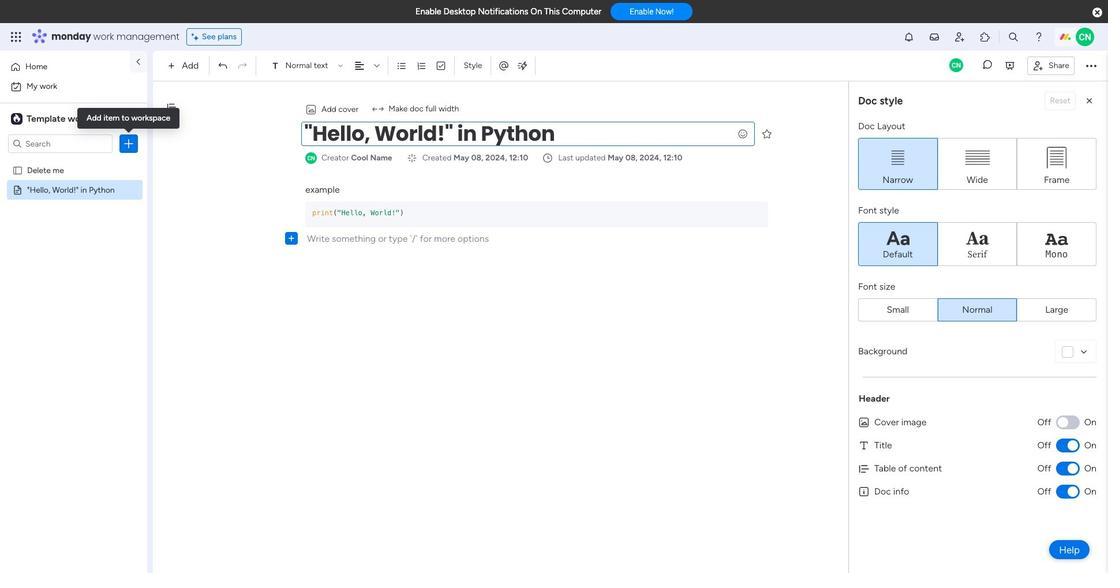 Task type: vqa. For each thing, say whether or not it's contained in the screenshot.
Cool Name "Icon"
yes



Task type: locate. For each thing, give the bounding box(es) containing it.
1 vertical spatial public board image
[[12, 184, 23, 195]]

button padding image
[[1084, 95, 1096, 107]]

list box
[[0, 158, 147, 355]]

invite members image
[[954, 31, 966, 43]]

monday marketplace image
[[980, 31, 991, 43]]

workspace image
[[13, 113, 20, 125]]

add to favorites image
[[761, 128, 773, 139]]

update feed image
[[929, 31, 940, 43]]

search everything image
[[1008, 31, 1019, 43]]

2 group from the top
[[858, 222, 1097, 266]]

public board image
[[12, 165, 23, 175], [12, 184, 23, 195]]

1 vertical spatial option
[[7, 77, 140, 96]]

0 vertical spatial public board image
[[12, 165, 23, 175]]

2 vertical spatial option
[[0, 160, 147, 162]]

2 vertical spatial group
[[858, 298, 1097, 322]]

add emoji image
[[737, 128, 749, 140]]

option
[[7, 58, 123, 76], [7, 77, 140, 96], [0, 160, 147, 162]]

notifications image
[[903, 31, 915, 43]]

board activity image
[[950, 58, 963, 72]]

group
[[858, 138, 1097, 190], [858, 222, 1097, 266], [858, 298, 1097, 322]]

v2 ellipsis image
[[1086, 58, 1097, 73]]

2 public board image from the top
[[12, 184, 23, 195]]

workspace selection element
[[11, 112, 113, 126]]

0 vertical spatial option
[[7, 58, 123, 76]]

checklist image
[[436, 61, 447, 71]]

0 vertical spatial group
[[858, 138, 1097, 190]]

1 public board image from the top
[[12, 165, 23, 175]]

Board name field
[[301, 122, 755, 146]]

1 vertical spatial group
[[858, 222, 1097, 266]]

Search in workspace field
[[24, 137, 96, 150]]



Task type: describe. For each thing, give the bounding box(es) containing it.
see plans image
[[191, 31, 202, 43]]

cool name image
[[1076, 28, 1094, 46]]

3 group from the top
[[858, 298, 1097, 322]]

help image
[[1033, 31, 1045, 43]]

options image
[[123, 138, 135, 150]]

select product image
[[10, 31, 22, 43]]

bulleted list image
[[397, 61, 407, 71]]

1 group from the top
[[858, 138, 1097, 190]]

dapulse close image
[[1093, 7, 1103, 18]]

undo ⌘+z image
[[218, 61, 228, 71]]

workspace image
[[11, 113, 23, 125]]

mention image
[[498, 60, 510, 71]]

menu image
[[273, 234, 282, 244]]

dynamic values image
[[517, 60, 528, 72]]

numbered list image
[[416, 61, 427, 71]]



